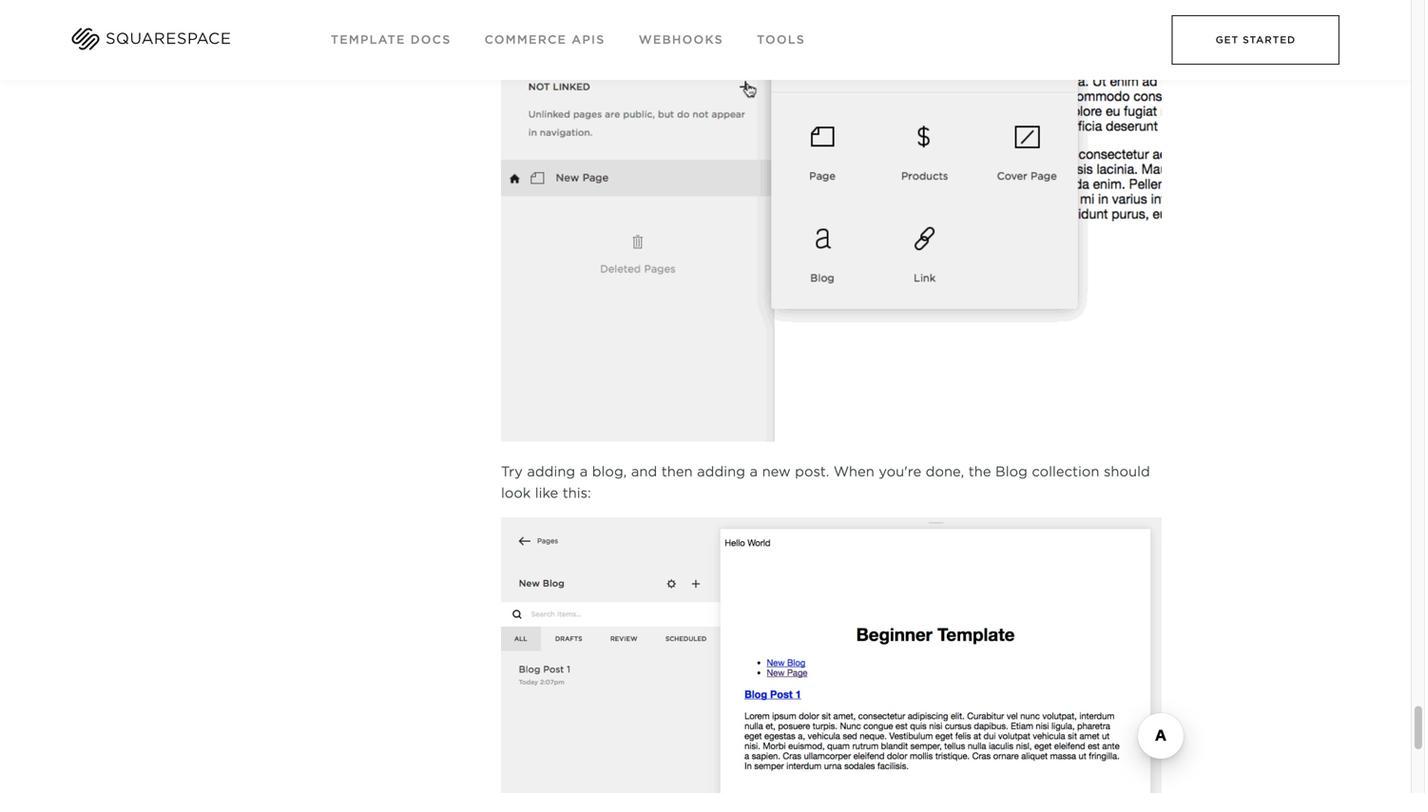 Task type: vqa. For each thing, say whether or not it's contained in the screenshot.
go
yes



Task type: describe. For each thing, give the bounding box(es) containing it.
a left the 'blog'
[[931, 18, 940, 34]]

2 add from the left
[[900, 18, 927, 34]]

2 to from the left
[[882, 18, 896, 34]]

template
[[331, 33, 406, 47]]

blog,
[[592, 464, 627, 480]]

when
[[834, 464, 875, 480]]

1 add from the left
[[650, 18, 677, 34]]

look
[[501, 485, 531, 501]]

get started
[[1216, 34, 1296, 46]]

you
[[579, 18, 605, 34]]

collection option image
[[501, 50, 1162, 442]]

a left page,
[[681, 18, 690, 34]]

docs
[[411, 33, 451, 47]]

collection
[[1032, 464, 1100, 480]]

when
[[537, 18, 575, 34]]

a left the new
[[750, 464, 758, 480]]

now when you go to add a page, you'll see the option to add a blog collection:
[[501, 18, 1051, 34]]

the inside try adding a blog, and then adding a new post. when you're done, the blog collection should look like this:
[[969, 464, 991, 480]]

2 adding from the left
[[697, 464, 746, 480]]

1 to from the left
[[632, 18, 646, 34]]

try adding a blog, and then adding a new post. when you're done, the blog collection should look like this:
[[501, 464, 1150, 501]]

webhooks
[[639, 33, 724, 47]]

this:
[[563, 485, 591, 501]]

commerce
[[485, 33, 567, 47]]

try
[[501, 464, 523, 480]]

get
[[1216, 34, 1239, 46]]

you'll
[[736, 18, 773, 34]]

blog collection image
[[501, 517, 1162, 793]]

started
[[1243, 34, 1296, 46]]

done,
[[926, 464, 964, 480]]

commerce apis
[[485, 33, 605, 47]]

template docs link
[[331, 33, 451, 47]]

get started link
[[1172, 15, 1340, 65]]



Task type: locate. For each thing, give the bounding box(es) containing it.
the left blog
[[969, 464, 991, 480]]

blog
[[944, 18, 975, 34]]

collection:
[[979, 18, 1051, 34]]

go
[[609, 18, 627, 34]]

adding
[[527, 464, 576, 480], [697, 464, 746, 480]]

apis
[[572, 33, 605, 47]]

should
[[1104, 464, 1150, 480]]

post.
[[795, 464, 830, 480]]

1 horizontal spatial to
[[882, 18, 896, 34]]

now
[[501, 18, 533, 34]]

option
[[832, 18, 877, 34]]

to
[[632, 18, 646, 34], [882, 18, 896, 34]]

you're
[[879, 464, 922, 480]]

the right see
[[805, 18, 828, 34]]

1 horizontal spatial adding
[[697, 464, 746, 480]]

to right go
[[632, 18, 646, 34]]

new
[[762, 464, 791, 480]]

add right go
[[650, 18, 677, 34]]

0 horizontal spatial to
[[632, 18, 646, 34]]

adding up like
[[527, 464, 576, 480]]

and
[[631, 464, 657, 480]]

1 vertical spatial the
[[969, 464, 991, 480]]

tools link
[[757, 33, 806, 47]]

a
[[681, 18, 690, 34], [931, 18, 940, 34], [580, 464, 588, 480], [750, 464, 758, 480]]

the
[[805, 18, 828, 34], [969, 464, 991, 480]]

page,
[[694, 18, 732, 34]]

a up "this:"
[[580, 464, 588, 480]]

blog
[[996, 464, 1028, 480]]

commerce apis link
[[485, 33, 605, 47]]

0 vertical spatial the
[[805, 18, 828, 34]]

1 adding from the left
[[527, 464, 576, 480]]

to right option
[[882, 18, 896, 34]]

adding right then
[[697, 464, 746, 480]]

template docs
[[331, 33, 451, 47]]

0 horizontal spatial adding
[[527, 464, 576, 480]]

1 horizontal spatial the
[[969, 464, 991, 480]]

see
[[777, 18, 801, 34]]

add
[[650, 18, 677, 34], [900, 18, 927, 34]]

0 horizontal spatial the
[[805, 18, 828, 34]]

0 horizontal spatial add
[[650, 18, 677, 34]]

then
[[662, 464, 693, 480]]

like
[[535, 485, 558, 501]]

tools
[[757, 33, 806, 47]]

1 horizontal spatial add
[[900, 18, 927, 34]]

webhooks link
[[639, 33, 724, 47]]

add left the 'blog'
[[900, 18, 927, 34]]



